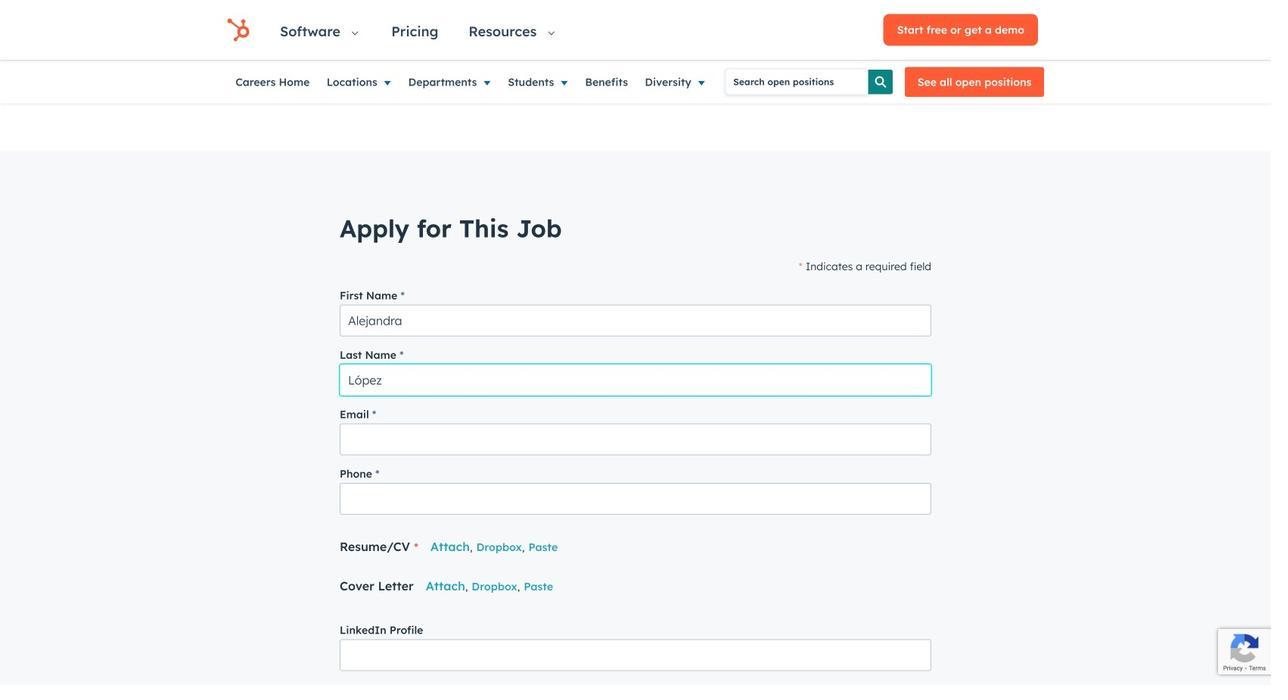 Task type: vqa. For each thing, say whether or not it's contained in the screenshot.
first Limited features from the right
no



Task type: locate. For each thing, give the bounding box(es) containing it.
secondary menu menu bar
[[227, 61, 726, 103]]

None text field
[[340, 364, 932, 396], [340, 639, 932, 671], [340, 364, 932, 396], [340, 639, 932, 671]]

None email field
[[340, 423, 932, 455]]

None text field
[[340, 305, 932, 336], [340, 483, 932, 515], [340, 305, 932, 336], [340, 483, 932, 515]]



Task type: describe. For each thing, give the bounding box(es) containing it.
Search all open positions search field
[[726, 70, 868, 94]]

hubspot image
[[227, 19, 250, 41]]



